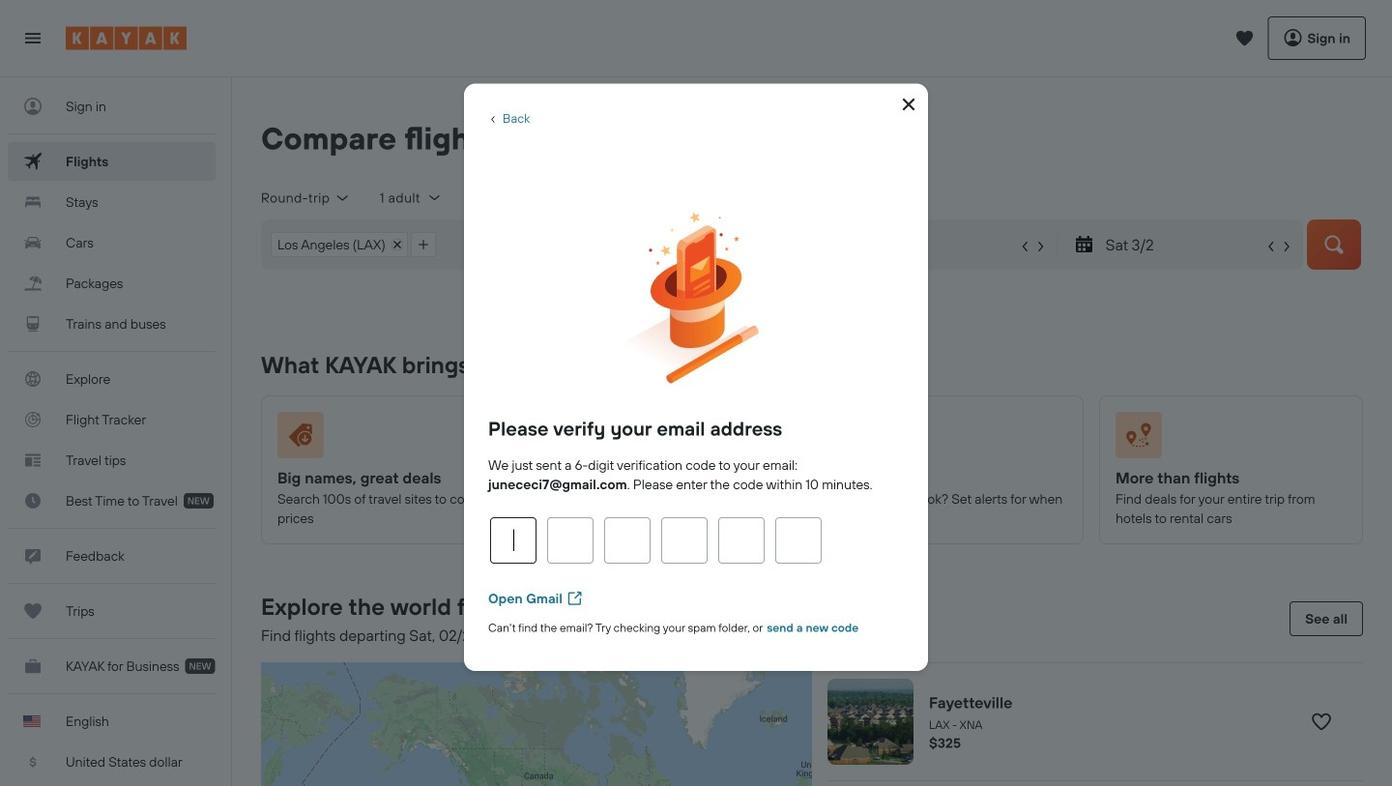 Task type: vqa. For each thing, say whether or not it's contained in the screenshot.
figure
yes



Task type: locate. For each thing, give the bounding box(es) containing it.
remove image
[[392, 240, 402, 249]]

status inside sign in or create an account dialog
[[490, 571, 833, 589]]

navigation menu image
[[23, 29, 43, 48]]

4 figure from the left
[[1116, 412, 1339, 466]]

2 list item from the left
[[411, 232, 436, 257]]

list
[[262, 220, 445, 269]]

1 figure from the left
[[278, 412, 501, 466]]

3 figure from the left
[[837, 412, 1060, 466]]

status
[[490, 571, 833, 589]]

map region
[[82, 461, 825, 786]]

Flight origin input text field
[[445, 220, 504, 269]]

0 horizontal spatial list item
[[271, 232, 408, 257]]

None text field
[[490, 517, 537, 564], [547, 517, 594, 564], [719, 517, 765, 564], [490, 517, 537, 564], [547, 517, 594, 564], [719, 517, 765, 564]]

None text field
[[604, 517, 651, 564], [662, 517, 708, 564], [776, 517, 822, 564], [604, 517, 651, 564], [662, 517, 708, 564], [776, 517, 822, 564]]

sign in or create an account dialog
[[0, 0, 1393, 786]]

1 horizontal spatial list item
[[411, 232, 436, 257]]

list item
[[271, 232, 408, 257], [411, 232, 436, 257]]

fayetteville image
[[828, 679, 914, 765]]

figure
[[278, 412, 501, 466], [557, 412, 780, 466], [837, 412, 1060, 466], [1116, 412, 1339, 466]]



Task type: describe. For each thing, give the bounding box(es) containing it.
saturday march 2nd element
[[1106, 233, 1264, 256]]

1 list item from the left
[[271, 232, 408, 257]]

2 figure from the left
[[557, 412, 780, 466]]

Flight destination input text field
[[606, 220, 808, 269]]

saturday february 24th element
[[860, 233, 1018, 256]]



